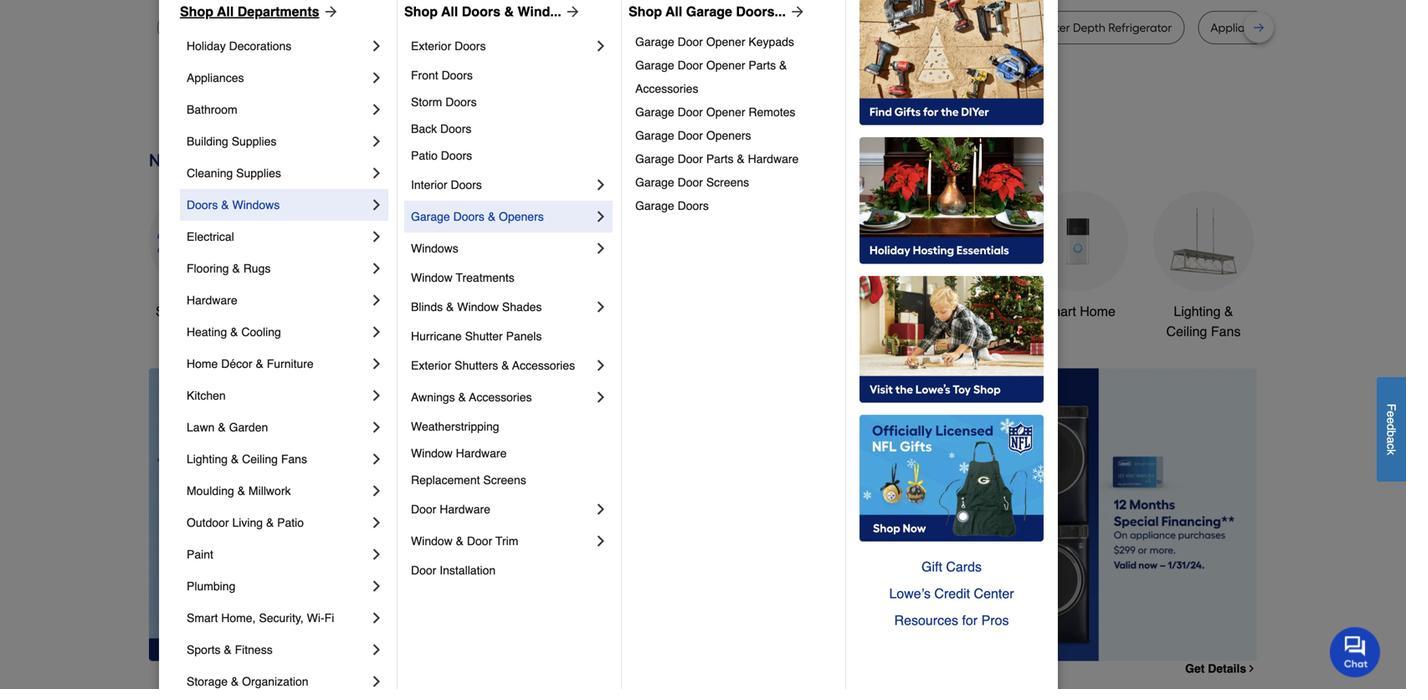 Task type: describe. For each thing, give the bounding box(es) containing it.
door installation
[[411, 564, 496, 578]]

back doors link
[[411, 116, 609, 142]]

& inside lighting & ceiling fans
[[1225, 304, 1234, 319]]

& inside garage door opener parts & accessories
[[779, 59, 787, 72]]

trim
[[496, 535, 519, 548]]

chevron right image for paint
[[368, 547, 385, 563]]

home inside "smart home" 'link'
[[1080, 304, 1116, 319]]

garage door opener parts & accessories link
[[635, 54, 834, 100]]

blinds
[[411, 301, 443, 314]]

chevron right image for building supplies
[[368, 133, 385, 150]]

living
[[232, 517, 263, 530]]

millwork
[[249, 485, 291, 498]]

chevron right image for hardware
[[368, 292, 385, 309]]

chevron right image for flooring & rugs
[[368, 260, 385, 277]]

moulding
[[187, 485, 234, 498]]

scroll to item #2 image
[[810, 631, 850, 638]]

0 horizontal spatial windows
[[232, 198, 280, 212]]

doors for interior doors
[[451, 178, 482, 192]]

kitchen link
[[187, 380, 368, 412]]

storage
[[187, 676, 228, 689]]

replacement screens
[[411, 474, 526, 487]]

opener for parts
[[706, 59, 746, 72]]

0 vertical spatial lighting & ceiling fans
[[1167, 304, 1241, 339]]

depth
[[1073, 21, 1106, 35]]

organization
[[242, 676, 309, 689]]

a
[[1385, 437, 1398, 444]]

outdoor living & patio
[[187, 517, 304, 530]]

2 horizontal spatial arrow right image
[[1226, 515, 1243, 532]]

heating & cooling
[[187, 326, 281, 339]]

awnings & accessories
[[411, 391, 532, 404]]

parts inside garage door opener parts & accessories
[[749, 59, 776, 72]]

0 vertical spatial bathroom
[[187, 103, 238, 116]]

chevron right image for awnings & accessories
[[593, 389, 609, 406]]

outdoor living & patio link
[[187, 507, 368, 539]]

1 vertical spatial accessories
[[512, 359, 575, 373]]

0 horizontal spatial lighting & ceiling fans
[[187, 453, 307, 466]]

exterior for exterior doors
[[411, 39, 451, 53]]

shop
[[156, 304, 187, 319]]

1 horizontal spatial openers
[[706, 129, 751, 142]]

electrical link
[[187, 221, 368, 253]]

lawn & garden
[[187, 421, 268, 434]]

patio doors link
[[411, 142, 609, 169]]

cleaning supplies link
[[187, 157, 368, 189]]

2 vertical spatial accessories
[[469, 391, 532, 404]]

window hardware
[[411, 447, 507, 460]]

exterior shutters & accessories
[[411, 359, 575, 373]]

storm doors link
[[411, 89, 609, 116]]

doors for garage doors & openers
[[453, 210, 485, 224]]

shutter
[[465, 330, 503, 343]]

0 vertical spatial fans
[[1211, 324, 1241, 339]]

appliance package
[[1211, 21, 1314, 35]]

windows link
[[411, 233, 593, 265]]

garage doors & openers link
[[411, 201, 593, 233]]

tools link
[[400, 191, 501, 322]]

lawn
[[187, 421, 215, 434]]

patio doors
[[411, 149, 472, 162]]

chevron right image for storage & organization
[[368, 674, 385, 690]]

visit the lowe's toy shop. image
[[860, 276, 1044, 404]]

home décor & furniture
[[187, 357, 314, 371]]

supplies for cleaning supplies
[[236, 167, 281, 180]]

lowe's credit center link
[[860, 581, 1044, 608]]

shop all garage doors...
[[629, 4, 786, 19]]

window for treatments
[[411, 271, 453, 285]]

chevron right image for plumbing
[[368, 578, 385, 595]]

outdoor tools & equipment link
[[777, 191, 877, 342]]

chevron right image for lawn & garden
[[368, 419, 385, 436]]

holiday
[[187, 39, 226, 53]]

garage door screens link
[[635, 171, 834, 194]]

chevron right image for smart home, security, wi-fi
[[368, 610, 385, 627]]

heating & cooling link
[[187, 316, 368, 348]]

refrigerator for ge profile refrigerator
[[447, 21, 511, 35]]

chevron right image for bathroom
[[368, 101, 385, 118]]

chevron right image for blinds & window shades
[[593, 299, 609, 316]]

0 horizontal spatial fans
[[281, 453, 307, 466]]

door left installation
[[411, 564, 436, 578]]

door installation link
[[411, 558, 609, 584]]

get details link
[[1185, 662, 1257, 676]]

1 e from the top
[[1385, 411, 1398, 418]]

accessories inside garage door opener parts & accessories
[[635, 82, 699, 95]]

treatments
[[456, 271, 515, 285]]

outdoor for outdoor tools & equipment
[[779, 304, 828, 319]]

decorations for holiday
[[229, 39, 292, 53]]

0 horizontal spatial ceiling
[[242, 453, 278, 466]]

chevron right image for appliances
[[368, 69, 385, 86]]

departments
[[238, 4, 319, 19]]

garage doors & openers
[[411, 210, 544, 224]]

1 horizontal spatial windows
[[411, 242, 459, 255]]

hardware inside window hardware link
[[456, 447, 507, 460]]

chevron right image for heating & cooling
[[368, 324, 385, 341]]

outdoor for outdoor living & patio
[[187, 517, 229, 530]]

garage door opener keypads link
[[635, 30, 834, 54]]

garage door opener keypads
[[635, 35, 794, 49]]

chevron right image for cleaning supplies
[[368, 165, 385, 182]]

hurricane
[[411, 330, 462, 343]]

refrigerator for counter depth refrigerator
[[1109, 21, 1172, 35]]

replacement screens link
[[411, 467, 609, 494]]

pros
[[982, 613, 1009, 629]]

hardware inside garage door parts & hardware link
[[748, 152, 799, 166]]

f
[[1385, 404, 1398, 411]]

chevron right image for holiday decorations
[[368, 38, 385, 54]]

& inside 'link'
[[231, 676, 239, 689]]

sports & fitness link
[[187, 635, 368, 666]]

window treatments link
[[411, 265, 609, 291]]

smart for smart home, security, wi-fi
[[187, 612, 218, 625]]

all for garage
[[666, 4, 683, 19]]

garage for garage doors & openers
[[411, 210, 450, 224]]

arrow right image for shop all departments
[[319, 3, 340, 20]]

doors for front doors
[[442, 69, 473, 82]]

building supplies link
[[187, 126, 368, 157]]

chevron right image for lighting & ceiling fans
[[368, 451, 385, 468]]

window for &
[[411, 535, 453, 548]]

0 vertical spatial lighting & ceiling fans link
[[1154, 191, 1254, 342]]

2 e from the top
[[1385, 418, 1398, 424]]

c
[[1385, 444, 1398, 450]]

door for garage door opener remotes
[[678, 105, 703, 119]]

garage door openers
[[635, 129, 751, 142]]

ge for ge profile refrigerator
[[393, 21, 409, 35]]

hurricane shutter panels
[[411, 330, 542, 343]]

cards
[[946, 560, 982, 575]]

garage for garage door opener parts & accessories
[[635, 59, 675, 72]]

french
[[549, 21, 585, 35]]

storm
[[411, 95, 442, 109]]

resources for pros
[[895, 613, 1009, 629]]

door for garage door screens
[[678, 176, 703, 189]]

shop all doors & wind... link
[[404, 2, 582, 22]]

lowe's
[[889, 586, 931, 602]]

chevron right image for outdoor living & patio
[[368, 515, 385, 532]]

garage for garage doors
[[635, 199, 675, 213]]

officially licensed n f l gifts. shop now. image
[[860, 415, 1044, 542]]

garage door opener remotes link
[[635, 100, 834, 124]]

arrow right image
[[786, 3, 806, 20]]

profile for ge profile refrigerator
[[411, 21, 444, 35]]

smart home link
[[1028, 191, 1129, 322]]

garden
[[229, 421, 268, 434]]

paint
[[187, 548, 213, 562]]

door for garage door parts & hardware
[[678, 152, 703, 166]]

supplies for building supplies
[[232, 135, 277, 148]]

all for deals
[[190, 304, 205, 319]]

find gifts for the diyer. image
[[860, 0, 1044, 126]]

arrow right image for shop all doors & wind...
[[561, 3, 582, 20]]

resources
[[895, 613, 959, 629]]

holiday decorations
[[187, 39, 292, 53]]

get
[[1185, 662, 1205, 676]]

chevron right image inside get details link
[[1247, 664, 1257, 674]]

tools inside outdoor tools & equipment
[[831, 304, 862, 319]]

chevron right image for doors & windows
[[368, 197, 385, 213]]

chevron right image for window & door trim
[[593, 533, 609, 550]]

chevron right image for exterior doors
[[593, 38, 609, 54]]

shop for shop all departments
[[180, 4, 213, 19]]

shop all deals link
[[149, 191, 249, 322]]

details
[[1208, 662, 1247, 676]]

all for doors
[[441, 4, 458, 19]]

shop for shop all garage doors...
[[629, 4, 662, 19]]

d
[[1385, 424, 1398, 431]]

front doors link
[[411, 62, 609, 89]]

plumbing link
[[187, 571, 368, 603]]

opener for keypads
[[706, 35, 746, 49]]

opener for remotes
[[706, 105, 746, 119]]

f e e d b a c k button
[[1377, 377, 1406, 482]]

window & door trim link
[[411, 526, 593, 558]]

door hardware
[[411, 503, 491, 517]]

garage door opener remotes
[[635, 105, 796, 119]]

rugs
[[243, 262, 271, 275]]

1 vertical spatial lighting
[[187, 453, 228, 466]]

paint link
[[187, 539, 368, 571]]



Task type: vqa. For each thing, say whether or not it's contained in the screenshot.
Control
no



Task type: locate. For each thing, give the bounding box(es) containing it.
garage for garage door opener keypads
[[635, 35, 675, 49]]

exterior doors
[[411, 39, 486, 53]]

door down shop all garage doors...
[[678, 35, 703, 49]]

2 shop from the left
[[404, 4, 438, 19]]

all for departments
[[217, 4, 234, 19]]

3 opener from the top
[[706, 105, 746, 119]]

door
[[588, 21, 614, 35]]

chevron right image for sports & fitness
[[368, 642, 385, 659]]

0 vertical spatial accessories
[[635, 82, 699, 95]]

panels
[[506, 330, 542, 343]]

up to 30 percent off select major appliances. plus, save up to an extra $750 on major appliances. image
[[446, 369, 1257, 662]]

1 horizontal spatial fans
[[1211, 324, 1241, 339]]

all up heating
[[190, 304, 205, 319]]

2 horizontal spatial shop
[[629, 4, 662, 19]]

outdoor inside outdoor tools & equipment
[[779, 304, 828, 319]]

patio
[[411, 149, 438, 162], [277, 517, 304, 530]]

arrow right image
[[319, 3, 340, 20], [561, 3, 582, 20], [1226, 515, 1243, 532]]

hurricane shutter panels link
[[411, 323, 609, 350]]

doors for patio doors
[[441, 149, 472, 162]]

0 vertical spatial screens
[[706, 176, 749, 189]]

2 opener from the top
[[706, 59, 746, 72]]

1 vertical spatial supplies
[[236, 167, 281, 180]]

1 vertical spatial patio
[[277, 517, 304, 530]]

dishwasher
[[927, 21, 989, 35]]

kitchen
[[187, 389, 226, 403]]

doors for garage doors
[[678, 199, 709, 213]]

door left trim
[[467, 535, 492, 548]]

1 vertical spatial exterior
[[411, 359, 451, 373]]

garage inside garage door opener parts & accessories
[[635, 59, 675, 72]]

0 horizontal spatial shop
[[180, 4, 213, 19]]

3 refrigerator from the left
[[1109, 21, 1172, 35]]

storage & organization
[[187, 676, 309, 689]]

exterior down hurricane
[[411, 359, 451, 373]]

chevron right image for home décor & furniture
[[368, 356, 385, 373]]

doors down cleaning
[[187, 198, 218, 212]]

opener down garage door opener keypads link
[[706, 59, 746, 72]]

garage for garage door openers
[[635, 129, 675, 142]]

decorations down shop all departments link on the left of the page
[[229, 39, 292, 53]]

& inside outdoor tools & equipment
[[866, 304, 875, 319]]

flooring & rugs link
[[187, 253, 368, 285]]

1 vertical spatial parts
[[706, 152, 734, 166]]

windows
[[232, 198, 280, 212], [411, 242, 459, 255]]

chevron right image for windows
[[593, 240, 609, 257]]

0 horizontal spatial profile
[[411, 21, 444, 35]]

0 horizontal spatial smart
[[187, 612, 218, 625]]

parts
[[749, 59, 776, 72], [706, 152, 734, 166]]

fi
[[325, 612, 334, 625]]

ge profile
[[837, 21, 888, 35]]

1 horizontal spatial parts
[[749, 59, 776, 72]]

tools
[[435, 304, 466, 319], [831, 304, 862, 319]]

window up blinds
[[411, 271, 453, 285]]

keypads
[[749, 35, 794, 49]]

screens inside replacement screens link
[[483, 474, 526, 487]]

holiday hosting essentials. image
[[860, 137, 1044, 265]]

1 vertical spatial outdoor
[[187, 517, 229, 530]]

1 tools from the left
[[435, 304, 466, 319]]

0 horizontal spatial ge
[[393, 21, 409, 35]]

doors down "back doors"
[[441, 149, 472, 162]]

window for hardware
[[411, 447, 453, 460]]

building supplies
[[187, 135, 277, 148]]

opener
[[706, 35, 746, 49], [706, 59, 746, 72], [706, 105, 746, 119]]

door inside garage door opener parts & accessories
[[678, 59, 703, 72]]

shop up ge profile refrigerator
[[404, 4, 438, 19]]

hardware inside door hardware link
[[440, 503, 491, 517]]

refrigerator right depth
[[1109, 21, 1172, 35]]

windows up window treatments
[[411, 242, 459, 255]]

doors for storm doors
[[446, 95, 477, 109]]

gift
[[922, 560, 943, 575]]

2 profile from the left
[[855, 21, 888, 35]]

0 horizontal spatial arrow right image
[[319, 3, 340, 20]]

all inside shop all garage doors... link
[[666, 4, 683, 19]]

door for garage door opener parts & accessories
[[678, 59, 703, 72]]

doors for back doors
[[440, 122, 472, 136]]

shop these last-minute gifts. $99 or less. quantities are limited and won't last. image
[[149, 369, 419, 662]]

accessories down panels
[[512, 359, 575, 373]]

refrigerator for french door refrigerator
[[616, 21, 680, 35]]

outdoor tools & equipment
[[779, 304, 875, 339]]

1 vertical spatial home
[[187, 357, 218, 371]]

1 vertical spatial bathroom link
[[902, 191, 1003, 322]]

gift cards link
[[860, 554, 1044, 581]]

parts down the keypads
[[749, 59, 776, 72]]

window up hurricane shutter panels
[[457, 301, 499, 314]]

2 ge from the left
[[837, 21, 853, 35]]

credit
[[935, 586, 970, 602]]

1 profile from the left
[[411, 21, 444, 35]]

lighting
[[1174, 304, 1221, 319], [187, 453, 228, 466]]

ge for ge profile
[[837, 21, 853, 35]]

lowe's wishes you and your family a happy hanukkah. image
[[149, 88, 1257, 130]]

doors down interior doors
[[453, 210, 485, 224]]

e up b
[[1385, 418, 1398, 424]]

0 vertical spatial bathroom link
[[187, 94, 368, 126]]

chevron right image for exterior shutters & accessories
[[593, 357, 609, 374]]

e
[[1385, 411, 1398, 418], [1385, 418, 1398, 424]]

1 horizontal spatial shop
[[404, 4, 438, 19]]

1 horizontal spatial decorations
[[540, 324, 612, 339]]

front
[[411, 69, 438, 82]]

0 horizontal spatial openers
[[499, 210, 544, 224]]

0 vertical spatial decorations
[[229, 39, 292, 53]]

supplies up cleaning supplies
[[232, 135, 277, 148]]

shop all departments link
[[180, 2, 340, 22]]

counter depth refrigerator
[[1027, 21, 1172, 35]]

shop all doors & wind...
[[404, 4, 561, 19]]

home inside home décor & furniture link
[[187, 357, 218, 371]]

k
[[1385, 450, 1398, 455]]

screens down window hardware link
[[483, 474, 526, 487]]

1 exterior from the top
[[411, 39, 451, 53]]

1 horizontal spatial arrow right image
[[561, 3, 582, 20]]

equipment
[[795, 324, 859, 339]]

installation
[[440, 564, 496, 578]]

shop up holiday
[[180, 4, 213, 19]]

doors down front doors
[[446, 95, 477, 109]]

0 vertical spatial openers
[[706, 129, 751, 142]]

0 vertical spatial home
[[1080, 304, 1116, 319]]

exterior down ge profile refrigerator
[[411, 39, 451, 53]]

opener inside garage door opener parts & accessories
[[706, 59, 746, 72]]

opener down shop all garage doors... link
[[706, 35, 746, 49]]

patio inside 'patio doors' link
[[411, 149, 438, 162]]

1 vertical spatial openers
[[499, 210, 544, 224]]

hardware inside 'hardware' link
[[187, 294, 238, 307]]

smart inside 'link'
[[1041, 304, 1076, 319]]

3 shop from the left
[[629, 4, 662, 19]]

1 horizontal spatial profile
[[855, 21, 888, 35]]

patio down the back at the top
[[411, 149, 438, 162]]

1 opener from the top
[[706, 35, 746, 49]]

chevron right image
[[368, 38, 385, 54], [593, 38, 609, 54], [368, 101, 385, 118], [368, 133, 385, 150], [593, 208, 609, 225], [368, 229, 385, 245], [593, 240, 609, 257], [368, 260, 385, 277], [593, 299, 609, 316], [368, 356, 385, 373], [593, 357, 609, 374], [368, 388, 385, 404], [368, 483, 385, 500], [368, 578, 385, 595], [368, 610, 385, 627], [368, 642, 385, 659], [368, 674, 385, 690]]

chat invite button image
[[1330, 627, 1381, 678]]

back doors
[[411, 122, 472, 136]]

0 horizontal spatial parts
[[706, 152, 734, 166]]

door down garage door opener keypads
[[678, 59, 703, 72]]

décor
[[221, 357, 252, 371]]

outdoor down moulding
[[187, 517, 229, 530]]

hardware link
[[187, 285, 368, 316]]

2 horizontal spatial refrigerator
[[1109, 21, 1172, 35]]

christmas decorations
[[540, 304, 612, 339]]

door for garage door openers
[[678, 129, 703, 142]]

0 horizontal spatial decorations
[[229, 39, 292, 53]]

appliance
[[1211, 21, 1265, 35]]

garage door openers link
[[635, 124, 834, 147]]

doors for exterior doors
[[455, 39, 486, 53]]

window up "door installation"
[[411, 535, 453, 548]]

interior doors link
[[411, 169, 593, 201]]

arrow right image inside shop all departments link
[[319, 3, 340, 20]]

parts up "garage door screens" link
[[706, 152, 734, 166]]

bathroom
[[187, 103, 238, 116], [924, 304, 982, 319]]

garage for garage door opener remotes
[[635, 105, 675, 119]]

hardware down "replacement screens"
[[440, 503, 491, 517]]

lighting & ceiling fans
[[1167, 304, 1241, 339], [187, 453, 307, 466]]

all inside shop all doors & wind... link
[[441, 4, 458, 19]]

chevron right image for door hardware
[[593, 501, 609, 518]]

2 vertical spatial opener
[[706, 105, 746, 119]]

1 horizontal spatial lighting & ceiling fans link
[[1154, 191, 1254, 342]]

0 horizontal spatial lighting
[[187, 453, 228, 466]]

counter
[[1027, 21, 1070, 35]]

door up garage door openers
[[678, 105, 703, 119]]

0 horizontal spatial outdoor
[[187, 517, 229, 530]]

1 vertical spatial fans
[[281, 453, 307, 466]]

door up garage door screens
[[678, 152, 703, 166]]

0 vertical spatial ceiling
[[1167, 324, 1208, 339]]

accessories up garage door openers
[[635, 82, 699, 95]]

tools inside "link"
[[435, 304, 466, 319]]

0 vertical spatial outdoor
[[779, 304, 828, 319]]

heating
[[187, 326, 227, 339]]

1 ge from the left
[[393, 21, 409, 35]]

exterior
[[411, 39, 451, 53], [411, 359, 451, 373]]

package
[[1268, 21, 1314, 35]]

supplies down the building supplies link
[[236, 167, 281, 180]]

window hardware link
[[411, 440, 609, 467]]

chevron right image for moulding & millwork
[[368, 483, 385, 500]]

home décor & furniture link
[[187, 348, 368, 380]]

shop for shop all doors & wind...
[[404, 4, 438, 19]]

all up holiday decorations
[[217, 4, 234, 19]]

1 vertical spatial opener
[[706, 59, 746, 72]]

exterior for exterior shutters & accessories
[[411, 359, 451, 373]]

e up d
[[1385, 411, 1398, 418]]

windows up electrical link
[[232, 198, 280, 212]]

gift cards
[[922, 560, 982, 575]]

doors down storm doors
[[440, 122, 472, 136]]

1 horizontal spatial home
[[1080, 304, 1116, 319]]

1 horizontal spatial refrigerator
[[616, 21, 680, 35]]

cleaning
[[187, 167, 233, 180]]

all inside shop all departments link
[[217, 4, 234, 19]]

outdoor up equipment
[[779, 304, 828, 319]]

arrow right image inside shop all doors & wind... link
[[561, 3, 582, 20]]

0 horizontal spatial tools
[[435, 304, 466, 319]]

interior doors
[[411, 178, 482, 192]]

hardware
[[748, 152, 799, 166], [187, 294, 238, 307], [456, 447, 507, 460], [440, 503, 491, 517]]

sports
[[187, 644, 221, 657]]

storm doors
[[411, 95, 477, 109]]

tools up hurricane
[[435, 304, 466, 319]]

new deals every day during 25 days of deals image
[[149, 146, 1257, 175]]

0 vertical spatial parts
[[749, 59, 776, 72]]

1 vertical spatial ceiling
[[242, 453, 278, 466]]

lighting & ceiling fans link
[[1154, 191, 1254, 342], [187, 444, 368, 476]]

0 horizontal spatial screens
[[483, 474, 526, 487]]

0 horizontal spatial bathroom
[[187, 103, 238, 116]]

doors up storm doors
[[442, 69, 473, 82]]

garage door screens
[[635, 176, 749, 189]]

all up ge profile refrigerator
[[441, 4, 458, 19]]

ceiling inside lighting & ceiling fans
[[1167, 324, 1208, 339]]

1 horizontal spatial outdoor
[[779, 304, 828, 319]]

profile for ge profile
[[855, 21, 888, 35]]

moulding & millwork link
[[187, 476, 368, 507]]

door down new deals every day during 25 days of deals image
[[678, 176, 703, 189]]

doors & windows
[[187, 198, 280, 212]]

get details
[[1185, 662, 1247, 676]]

0 horizontal spatial bathroom link
[[187, 94, 368, 126]]

home,
[[221, 612, 256, 625]]

1 shop from the left
[[180, 4, 213, 19]]

2 tools from the left
[[831, 304, 862, 319]]

hardware up "replacement screens"
[[456, 447, 507, 460]]

screens down garage door parts & hardware link
[[706, 176, 749, 189]]

door down replacement
[[411, 503, 436, 517]]

tools up equipment
[[831, 304, 862, 319]]

1 horizontal spatial patio
[[411, 149, 438, 162]]

patio up paint link
[[277, 517, 304, 530]]

1 vertical spatial decorations
[[540, 324, 612, 339]]

chevron right image for garage doors & openers
[[593, 208, 609, 225]]

2 exterior from the top
[[411, 359, 451, 373]]

doors up garage doors & openers
[[451, 178, 482, 192]]

door up new deals every day during 25 days of deals image
[[678, 129, 703, 142]]

holiday decorations link
[[187, 30, 368, 62]]

garage for garage door parts & hardware
[[635, 152, 675, 166]]

security,
[[259, 612, 304, 625]]

furniture
[[267, 357, 314, 371]]

accessories up weatherstripping link
[[469, 391, 532, 404]]

bathroom link
[[187, 94, 368, 126], [902, 191, 1003, 322]]

0 vertical spatial exterior
[[411, 39, 451, 53]]

2 refrigerator from the left
[[616, 21, 680, 35]]

1 horizontal spatial smart
[[1041, 304, 1076, 319]]

1 vertical spatial lighting & ceiling fans
[[187, 453, 307, 466]]

openers down "interior doors" link
[[499, 210, 544, 224]]

decorations down christmas
[[540, 324, 612, 339]]

window & door trim
[[411, 535, 522, 548]]

refrigerator down shop all doors & wind... at the top left of the page
[[447, 21, 511, 35]]

garage
[[686, 4, 732, 19], [635, 35, 675, 49], [635, 59, 675, 72], [635, 105, 675, 119], [635, 129, 675, 142], [635, 152, 675, 166], [635, 176, 675, 189], [635, 199, 675, 213], [411, 210, 450, 224]]

hardware up "garage door screens" link
[[748, 152, 799, 166]]

doors down ge profile refrigerator
[[455, 39, 486, 53]]

doors up ge profile refrigerator
[[462, 4, 501, 19]]

outdoor
[[779, 304, 828, 319], [187, 517, 229, 530]]

chevron right image for interior doors
[[593, 177, 609, 193]]

1 vertical spatial bathroom
[[924, 304, 982, 319]]

shop all departments
[[180, 4, 319, 19]]

garage door opener parts & accessories
[[635, 59, 790, 95]]

doors down garage door screens
[[678, 199, 709, 213]]

decorations for christmas
[[540, 324, 612, 339]]

remotes
[[749, 105, 796, 119]]

0 vertical spatial supplies
[[232, 135, 277, 148]]

0 vertical spatial smart
[[1041, 304, 1076, 319]]

1 horizontal spatial bathroom
[[924, 304, 982, 319]]

ceiling
[[1167, 324, 1208, 339], [242, 453, 278, 466]]

door for garage door opener keypads
[[678, 35, 703, 49]]

1 vertical spatial smart
[[187, 612, 218, 625]]

1 vertical spatial screens
[[483, 474, 526, 487]]

appliances link
[[187, 62, 368, 94]]

1 horizontal spatial ge
[[837, 21, 853, 35]]

chevron right image
[[368, 69, 385, 86], [368, 165, 385, 182], [593, 177, 609, 193], [368, 197, 385, 213], [368, 292, 385, 309], [368, 324, 385, 341], [593, 389, 609, 406], [368, 419, 385, 436], [368, 451, 385, 468], [593, 501, 609, 518], [368, 515, 385, 532], [593, 533, 609, 550], [368, 547, 385, 563], [1247, 664, 1257, 674]]

sports & fitness
[[187, 644, 273, 657]]

0 horizontal spatial home
[[187, 357, 218, 371]]

refrigerator right door
[[616, 21, 680, 35]]

1 horizontal spatial ceiling
[[1167, 324, 1208, 339]]

window up replacement
[[411, 447, 453, 460]]

0 vertical spatial windows
[[232, 198, 280, 212]]

1 horizontal spatial tools
[[831, 304, 862, 319]]

opener up garage door openers link
[[706, 105, 746, 119]]

back
[[411, 122, 437, 136]]

0 horizontal spatial patio
[[277, 517, 304, 530]]

1 horizontal spatial lighting
[[1174, 304, 1221, 319]]

openers up garage door parts & hardware link
[[706, 129, 751, 142]]

chevron right image for kitchen
[[368, 388, 385, 404]]

chevron right image for electrical
[[368, 229, 385, 245]]

1 refrigerator from the left
[[447, 21, 511, 35]]

all up garage door opener keypads
[[666, 4, 683, 19]]

1 horizontal spatial bathroom link
[[902, 191, 1003, 322]]

1 vertical spatial lighting & ceiling fans link
[[187, 444, 368, 476]]

1 horizontal spatial screens
[[706, 176, 749, 189]]

ge
[[393, 21, 409, 35], [837, 21, 853, 35]]

0 vertical spatial patio
[[411, 149, 438, 162]]

cleaning supplies
[[187, 167, 281, 180]]

ge profile refrigerator
[[393, 21, 511, 35]]

all inside shop all deals 'link'
[[190, 304, 205, 319]]

lighting inside lighting & ceiling fans
[[1174, 304, 1221, 319]]

patio inside outdoor living & patio link
[[277, 517, 304, 530]]

deals
[[209, 304, 243, 319]]

0 horizontal spatial refrigerator
[[447, 21, 511, 35]]

center
[[974, 586, 1014, 602]]

0 vertical spatial opener
[[706, 35, 746, 49]]

0 horizontal spatial lighting & ceiling fans link
[[187, 444, 368, 476]]

hardware down flooring
[[187, 294, 238, 307]]

0 vertical spatial lighting
[[1174, 304, 1221, 319]]

screens inside "garage door screens" link
[[706, 176, 749, 189]]

1 horizontal spatial lighting & ceiling fans
[[1167, 304, 1241, 339]]

shutters
[[455, 359, 498, 373]]

1 vertical spatial windows
[[411, 242, 459, 255]]

replacement
[[411, 474, 480, 487]]

shop up french door refrigerator
[[629, 4, 662, 19]]

garage doors
[[635, 199, 709, 213]]

smart for smart home
[[1041, 304, 1076, 319]]

garage for garage door screens
[[635, 176, 675, 189]]

awnings
[[411, 391, 455, 404]]

garage door parts & hardware
[[635, 152, 799, 166]]



